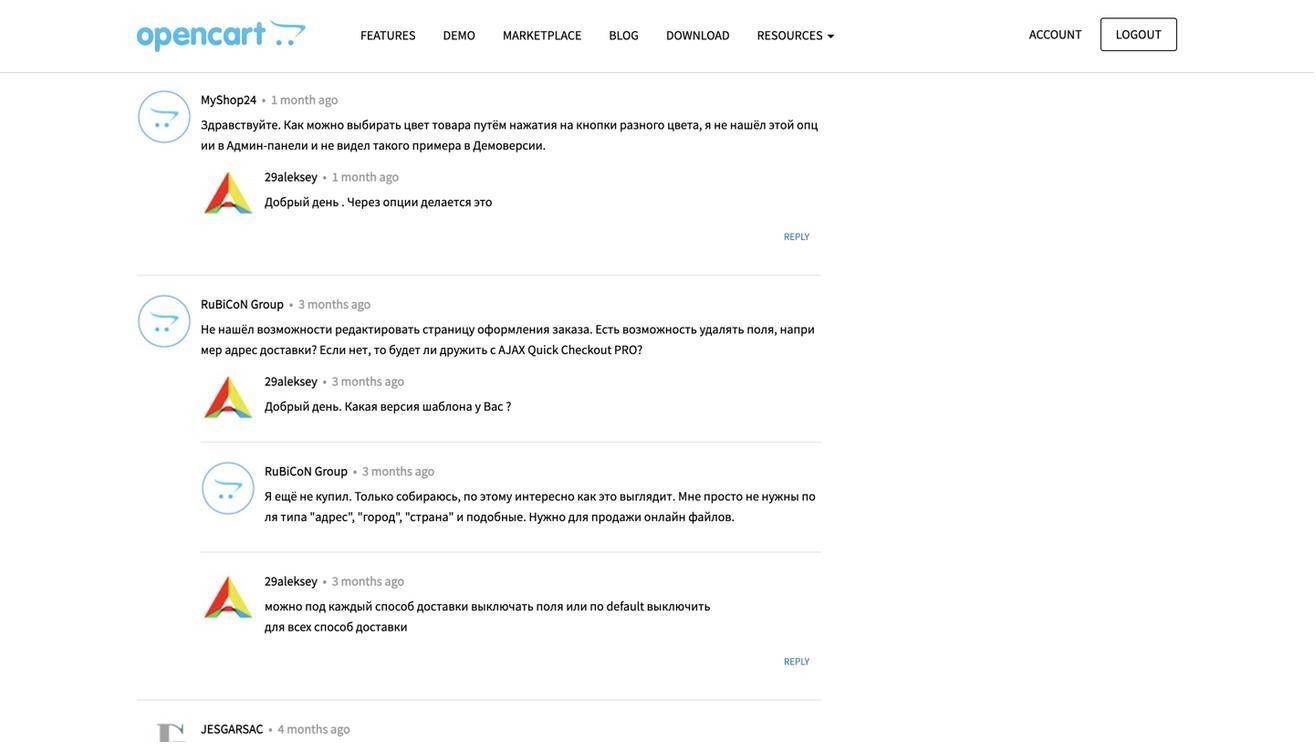 Task type: describe. For each thing, give the bounding box(es) containing it.
demo
[[443, 27, 475, 43]]

возможность
[[622, 321, 697, 337]]

видел
[[337, 137, 370, 153]]

reply for здравствуйте. как можно выбирать цвет товара путём нажатия на кнопки разного цвета, я не нашёл этой опц ии в админ-панели и не видел такого примера в демоверсии.
[[784, 230, 810, 243]]

поля
[[536, 598, 564, 614]]

0 vertical spatial способ
[[375, 598, 414, 614]]

через
[[347, 194, 380, 210]]

rubicon group for возможности
[[201, 296, 286, 312]]

3 months ago for версия
[[332, 373, 404, 389]]

opencart - chameleon - responsive & multipurpose template + quick start image
[[137, 19, 306, 52]]

1 for myshop24
[[271, 91, 278, 108]]

админ-
[[227, 137, 267, 153]]

rubicon group image for я ещё не купил. только собираюсь, по этому интересно как это выглядит. мне просто не нужны по ля типа "адрес", "город", "страна" и подобные. нужно для продажи онлайн файлов.
[[201, 461, 256, 516]]

нашёл inside 'здравствуйте. как можно выбирать цвет товара путём нажатия на кнопки разного цвета, я не нашёл этой опц ии в админ-панели и не видел такого примера в демоверсии.'
[[730, 116, 766, 133]]

3 29aleksey image from the top
[[201, 571, 256, 626]]

29aleksey for день.
[[265, 373, 320, 389]]

rubicon for ещё
[[265, 463, 312, 479]]

"адрес",
[[310, 508, 355, 525]]

доставки?
[[260, 341, 317, 358]]

продажи
[[591, 508, 642, 525]]

добрый for добрый день. какая версия шаблона у вас ?
[[265, 398, 310, 414]]

blog link
[[595, 19, 653, 51]]

account link
[[1014, 18, 1098, 51]]

путём
[[474, 116, 507, 133]]

если
[[320, 341, 346, 358]]

ещё
[[275, 488, 297, 504]]

не left видел
[[321, 137, 334, 153]]

у
[[475, 398, 481, 414]]

months up каждый
[[341, 573, 382, 589]]

день
[[312, 194, 339, 210]]

features
[[361, 27, 416, 43]]

подобные.
[[466, 508, 526, 525]]

вас
[[484, 398, 503, 414]]

с
[[490, 341, 496, 358]]

resources
[[757, 27, 825, 43]]

онлайн
[[644, 508, 686, 525]]

этому
[[480, 488, 512, 504]]

demo link
[[429, 19, 489, 51]]

можно под каждый способ доставки выключать поля или по default выключить для всех способ доставки
[[265, 598, 711, 635]]

добрый for добрый день . через опции делается это
[[265, 194, 310, 210]]

1 в from the left
[[218, 137, 224, 153]]

account
[[1030, 26, 1082, 42]]

не
[[201, 321, 215, 337]]

rubicon for нашёл
[[201, 296, 248, 312]]

файлов.
[[688, 508, 735, 525]]

будет
[[389, 341, 421, 358]]

не right ещё
[[300, 488, 313, 504]]

я
[[265, 488, 272, 504]]

reply button for не нашёл возможности редактировать страницу оформления заказа. есть возможность удалять поля, напри мер адрес доставки? если нет, то будет ли дружить с ajax quick checkout pro?
[[772, 648, 821, 674]]

делается
[[421, 194, 472, 210]]

страницу
[[423, 321, 475, 337]]

months right 4
[[287, 721, 328, 737]]

1 month ago for .
[[332, 169, 399, 185]]

ago for через
[[379, 169, 399, 185]]

то
[[374, 341, 386, 358]]

ago for купил.
[[415, 463, 435, 479]]

только
[[355, 488, 394, 504]]

blog
[[609, 27, 639, 43]]

rubicon group image for не нашёл возможности редактировать страницу оформления заказа. есть возможность удалять поля, напри мер адрес доставки? если нет, то будет ли дружить с ajax quick checkout pro?
[[137, 294, 192, 349]]

0 horizontal spatial по
[[464, 488, 478, 504]]

для inside 'можно под каждый способ доставки выключать поля или по default выключить для всех способ доставки'
[[265, 618, 285, 635]]

не right я
[[714, 116, 728, 133]]

можно inside 'можно под каждый способ доставки выключать поля или по default выключить для всех способ доставки'
[[265, 598, 303, 614]]

поля,
[[747, 321, 777, 337]]

4
[[278, 721, 284, 737]]

собираюсь,
[[396, 488, 461, 504]]

checkout
[[561, 341, 612, 358]]

нажатия
[[509, 116, 557, 133]]

0 horizontal spatial доставки
[[356, 618, 408, 635]]

товара
[[432, 116, 471, 133]]

month for .
[[341, 169, 377, 185]]

кнопки
[[576, 116, 617, 133]]

адрес
[[225, 341, 257, 358]]

нужно
[[529, 508, 566, 525]]

напри
[[780, 321, 815, 337]]

я
[[705, 116, 711, 133]]

разного
[[620, 116, 665, 133]]

версия
[[380, 398, 420, 414]]

"город",
[[358, 508, 402, 525]]

демоверсии.
[[473, 137, 546, 153]]

3 months ago up каждый
[[332, 573, 404, 589]]

download
[[666, 27, 730, 43]]

0 vertical spatial доставки
[[417, 598, 469, 614]]

это inside я ещё не купил. только собираюсь, по этому интересно как это выглядит. мне просто не нужны по ля типа "адрес", "город", "страна" и подобные. нужно для продажи онлайн файлов.
[[599, 488, 617, 504]]

цвета,
[[667, 116, 702, 133]]

.
[[341, 194, 345, 210]]

marketplace
[[503, 27, 582, 43]]

примера
[[412, 137, 461, 153]]

months for купил.
[[371, 463, 412, 479]]

jesgarsac
[[201, 721, 266, 737]]

и inside я ещё не купил. только собираюсь, по этому интересно как это выглядит. мне просто не нужны по ля типа "адрес", "город", "страна" и подобные. нужно для продажи онлайн файлов.
[[457, 508, 464, 525]]

ии
[[201, 137, 215, 153]]

опц
[[797, 116, 818, 133]]

можно inside 'здравствуйте. как можно выбирать цвет товара путём нажатия на кнопки разного цвета, я не нашёл этой опц ии в админ-панели и не видел такого примера в демоверсии.'
[[306, 116, 344, 133]]

?
[[506, 398, 511, 414]]

2 в from the left
[[464, 137, 470, 153]]

типа
[[281, 508, 307, 525]]

и inside 'здравствуйте. как можно выбирать цвет товара путём нажатия на кнопки разного цвета, я не нашёл этой опц ии в админ-панели и не видел такого примера в демоверсии.'
[[311, 137, 318, 153]]

есть
[[595, 321, 620, 337]]



Task type: locate. For each thing, give the bounding box(es) containing it.
ago down "город",
[[385, 573, 404, 589]]

1 добрый from the top
[[265, 194, 310, 210]]

заказа.
[[552, 321, 593, 337]]

как
[[284, 116, 304, 133]]

0 vertical spatial group
[[251, 296, 284, 312]]

1 up 'здравствуйте.'
[[271, 91, 278, 108]]

4 months ago
[[278, 721, 350, 737]]

не left нужны
[[746, 488, 759, 504]]

1 vertical spatial способ
[[314, 618, 353, 635]]

jesgarsac image
[[137, 719, 192, 742]]

quick
[[528, 341, 558, 358]]

1 vertical spatial это
[[599, 488, 617, 504]]

rubicon group image left я
[[201, 461, 256, 516]]

выключать
[[471, 598, 534, 614]]

1 29aleksey image from the top
[[201, 167, 256, 222]]

0 horizontal spatial для
[[265, 618, 285, 635]]

выбирать
[[347, 116, 401, 133]]

доставки
[[417, 598, 469, 614], [356, 618, 408, 635]]

29aleksey image for добрый день. какая версия шаблона у вас ?
[[201, 371, 256, 426]]

по
[[464, 488, 478, 504], [802, 488, 816, 504], [590, 598, 604, 614]]

нужны
[[762, 488, 799, 504]]

по inside 'можно под каждый способ доставки выключать поля или по default выключить для всех способ доставки'
[[590, 598, 604, 614]]

rubicon up не
[[201, 296, 248, 312]]

можно right как
[[306, 116, 344, 133]]

здравствуйте. как можно выбирать цвет товара путём нажатия на кнопки разного цвета, я не нашёл этой опц ии в админ-панели и не видел такого примера в демоверсии.
[[201, 116, 818, 153]]

rubicon group
[[201, 296, 286, 312], [265, 463, 350, 479]]

1 reply button from the top
[[772, 224, 821, 250]]

29aleksey image
[[201, 167, 256, 222], [201, 371, 256, 426], [201, 571, 256, 626]]

myshop24 image
[[137, 89, 192, 144]]

всех
[[288, 618, 312, 635]]

3 up возможности
[[299, 296, 305, 312]]

ago right 4
[[331, 721, 350, 737]]

29aleksey image for добрый день . через опции делается это
[[201, 167, 256, 222]]

months for редактировать
[[307, 296, 349, 312]]

0 vertical spatial reply
[[784, 230, 810, 243]]

0 vertical spatial 29aleksey
[[265, 169, 320, 185]]

3 29aleksey from the top
[[265, 573, 320, 589]]

каждый
[[328, 598, 373, 614]]

3 for редактировать
[[299, 296, 305, 312]]

и
[[311, 137, 318, 153], [457, 508, 464, 525]]

такого
[[373, 137, 410, 153]]

rubicon group up ещё
[[265, 463, 350, 479]]

29aleksey for день
[[265, 169, 320, 185]]

2 добрый from the top
[[265, 398, 310, 414]]

удалять
[[700, 321, 744, 337]]

0 horizontal spatial rubicon
[[201, 296, 248, 312]]

оформления
[[477, 321, 550, 337]]

0 horizontal spatial 1
[[271, 91, 278, 108]]

в
[[218, 137, 224, 153], [464, 137, 470, 153]]

month
[[280, 91, 316, 108], [341, 169, 377, 185]]

0 vertical spatial нашёл
[[730, 116, 766, 133]]

reply button for здравствуйте. как можно выбирать цвет товара путём нажатия на кнопки разного цвета, я не нашёл этой опц ии в админ-панели и не видел такого примера в демоверсии.
[[772, 224, 821, 250]]

возможности
[[257, 321, 333, 337]]

group for не
[[315, 463, 348, 479]]

мер
[[201, 341, 222, 358]]

resources link
[[744, 19, 848, 51]]

3 up день.
[[332, 373, 338, 389]]

months up только
[[371, 463, 412, 479]]

1 reply from the top
[[784, 230, 810, 243]]

1 horizontal spatial это
[[599, 488, 617, 504]]

0 vertical spatial month
[[280, 91, 316, 108]]

мне
[[678, 488, 701, 504]]

month for можно
[[280, 91, 316, 108]]

1 29aleksey from the top
[[265, 169, 320, 185]]

1 vertical spatial для
[[265, 618, 285, 635]]

цвет
[[404, 116, 430, 133]]

1 horizontal spatial rubicon
[[265, 463, 312, 479]]

0 vertical spatial rubicon group image
[[137, 294, 192, 349]]

1 month ago for можно
[[271, 91, 338, 108]]

0 horizontal spatial способ
[[314, 618, 353, 635]]

0 vertical spatial reply button
[[772, 224, 821, 250]]

29aleksey down доставки?
[[265, 373, 320, 389]]

3 for версия
[[332, 373, 338, 389]]

этой
[[769, 116, 794, 133]]

нашёл inside не нашёл возможности редактировать страницу оформления заказа. есть возможность удалять поля, напри мер адрес доставки? если нет, то будет ли дружить с ajax quick checkout pro?
[[218, 321, 254, 337]]

способ right каждый
[[375, 598, 414, 614]]

0 horizontal spatial и
[[311, 137, 318, 153]]

reply for не нашёл возможности редактировать страницу оформления заказа. есть возможность удалять поля, напри мер адрес доставки? если нет, то будет ли дружить с ajax quick checkout pro?
[[784, 655, 810, 668]]

1 month ago
[[271, 91, 338, 108], [332, 169, 399, 185]]

2 vertical spatial 29aleksey
[[265, 573, 320, 589]]

на
[[560, 116, 574, 133]]

опции
[[383, 194, 418, 210]]

по right нужны
[[802, 488, 816, 504]]

0 horizontal spatial можно
[[265, 598, 303, 614]]

добрый день . через опции делается это
[[265, 194, 492, 210]]

rubicon group up не
[[201, 296, 286, 312]]

доставки left выключать
[[417, 598, 469, 614]]

0 horizontal spatial group
[[251, 296, 284, 312]]

3 up каждый
[[332, 573, 338, 589]]

months up the какая
[[341, 373, 382, 389]]

добрый
[[265, 194, 310, 210], [265, 398, 310, 414]]

1 horizontal spatial в
[[464, 137, 470, 153]]

ago up видел
[[318, 91, 338, 108]]

это right делается at the left top
[[474, 194, 492, 210]]

2 29aleksey image from the top
[[201, 371, 256, 426]]

добрый left день
[[265, 194, 310, 210]]

default
[[606, 598, 644, 614]]

это right как
[[599, 488, 617, 504]]

для
[[568, 508, 589, 525], [265, 618, 285, 635]]

как
[[577, 488, 596, 504]]

0 vertical spatial это
[[474, 194, 492, 210]]

и right "страна"
[[457, 508, 464, 525]]

myshop24
[[201, 91, 259, 108]]

month up как
[[280, 91, 316, 108]]

0 vertical spatial и
[[311, 137, 318, 153]]

для inside я ещё не купил. только собираюсь, по этому интересно как это выглядит. мне просто не нужны по ля типа "адрес", "город", "страна" и подобные. нужно для продажи онлайн файлов.
[[568, 508, 589, 525]]

3 months ago up the если
[[299, 296, 371, 312]]

1 vertical spatial rubicon group image
[[201, 461, 256, 516]]

под
[[305, 598, 326, 614]]

features link
[[347, 19, 429, 51]]

reply button
[[772, 224, 821, 250], [772, 648, 821, 674]]

marketplace link
[[489, 19, 595, 51]]

0 vertical spatial добрый
[[265, 194, 310, 210]]

1 vertical spatial 1
[[332, 169, 338, 185]]

ago for версия
[[385, 373, 404, 389]]

1 horizontal spatial 1
[[332, 169, 338, 185]]

rubicon group image
[[137, 294, 192, 349], [201, 461, 256, 516]]

3
[[299, 296, 305, 312], [332, 373, 338, 389], [362, 463, 369, 479], [332, 573, 338, 589]]

ago up версия
[[385, 373, 404, 389]]

2 horizontal spatial по
[[802, 488, 816, 504]]

29aleksey image down адрес
[[201, 371, 256, 426]]

способ
[[375, 598, 414, 614], [314, 618, 353, 635]]

и right панели
[[311, 137, 318, 153]]

0 vertical spatial для
[[568, 508, 589, 525]]

rubicon group for не
[[265, 463, 350, 479]]

1 horizontal spatial можно
[[306, 116, 344, 133]]

29aleksey up под
[[265, 573, 320, 589]]

logout
[[1116, 26, 1162, 42]]

по left этому
[[464, 488, 478, 504]]

"страна"
[[405, 508, 454, 525]]

дружить
[[440, 341, 488, 358]]

ago for редактировать
[[351, 296, 371, 312]]

1 vertical spatial 29aleksey image
[[201, 371, 256, 426]]

ля
[[265, 508, 278, 525]]

я ещё не купил. только собираюсь, по этому интересно как это выглядит. мне просто не нужны по ля типа "адрес", "город", "страна" и подобные. нужно для продажи онлайн файлов.
[[265, 488, 816, 525]]

1 vertical spatial добрый
[[265, 398, 310, 414]]

rubicon group image left не
[[137, 294, 192, 349]]

1 horizontal spatial нашёл
[[730, 116, 766, 133]]

1 horizontal spatial group
[[315, 463, 348, 479]]

0 vertical spatial 29aleksey image
[[201, 167, 256, 222]]

pro?
[[614, 341, 643, 358]]

2 reply button from the top
[[772, 648, 821, 674]]

29aleksey down панели
[[265, 169, 320, 185]]

1 vertical spatial нашёл
[[218, 321, 254, 337]]

выключить
[[647, 598, 711, 614]]

3 months ago for редактировать
[[299, 296, 371, 312]]

2 vertical spatial 29aleksey image
[[201, 571, 256, 626]]

1 vertical spatial 1 month ago
[[332, 169, 399, 185]]

добрый left день.
[[265, 398, 310, 414]]

2 reply from the top
[[784, 655, 810, 668]]

1 horizontal spatial по
[[590, 598, 604, 614]]

group
[[251, 296, 284, 312], [315, 463, 348, 479]]

1 horizontal spatial rubicon group image
[[201, 461, 256, 516]]

group up the купил.
[[315, 463, 348, 479]]

нашёл left этой
[[730, 116, 766, 133]]

добрый день. какая версия шаблона у вас ?
[[265, 398, 511, 414]]

1 horizontal spatial month
[[341, 169, 377, 185]]

months up возможности
[[307, 296, 349, 312]]

не нашёл возможности редактировать страницу оформления заказа. есть возможность удалять поля, напри мер адрес доставки? если нет, то будет ли дружить с ajax quick checkout pro?
[[201, 321, 815, 358]]

1
[[271, 91, 278, 108], [332, 169, 338, 185]]

group up возможности
[[251, 296, 284, 312]]

1 horizontal spatial для
[[568, 508, 589, 525]]

можно up всех
[[265, 598, 303, 614]]

в right "ии"
[[218, 137, 224, 153]]

или
[[566, 598, 587, 614]]

ago for выбирать
[[318, 91, 338, 108]]

logout link
[[1101, 18, 1177, 51]]

ajax
[[499, 341, 525, 358]]

ли
[[423, 341, 437, 358]]

0 horizontal spatial это
[[474, 194, 492, 210]]

интересно
[[515, 488, 575, 504]]

для left всех
[[265, 618, 285, 635]]

1 month ago up как
[[271, 91, 338, 108]]

ago up 'редактировать'
[[351, 296, 371, 312]]

months for версия
[[341, 373, 382, 389]]

0 vertical spatial 1 month ago
[[271, 91, 338, 108]]

0 vertical spatial 1
[[271, 91, 278, 108]]

29aleksey image down админ-
[[201, 167, 256, 222]]

1 vertical spatial доставки
[[356, 618, 408, 635]]

29aleksey image left всех
[[201, 571, 256, 626]]

2 29aleksey from the top
[[265, 373, 320, 389]]

0 vertical spatial можно
[[306, 116, 344, 133]]

купил.
[[316, 488, 352, 504]]

0 horizontal spatial rubicon group image
[[137, 294, 192, 349]]

1 vertical spatial reply
[[784, 655, 810, 668]]

это
[[474, 194, 492, 210], [599, 488, 617, 504]]

1 vertical spatial reply button
[[772, 648, 821, 674]]

день.
[[312, 398, 342, 414]]

0 horizontal spatial month
[[280, 91, 316, 108]]

1 month ago up через
[[332, 169, 399, 185]]

1 vertical spatial group
[[315, 463, 348, 479]]

нашёл
[[730, 116, 766, 133], [218, 321, 254, 337]]

не
[[714, 116, 728, 133], [321, 137, 334, 153], [300, 488, 313, 504], [746, 488, 759, 504]]

в down the товара
[[464, 137, 470, 153]]

3 months ago up the какая
[[332, 373, 404, 389]]

доставки down каждый
[[356, 618, 408, 635]]

просто
[[704, 488, 743, 504]]

по right или
[[590, 598, 604, 614]]

group for возможности
[[251, 296, 284, 312]]

month up через
[[341, 169, 377, 185]]

1 up день
[[332, 169, 338, 185]]

1 horizontal spatial доставки
[[417, 598, 469, 614]]

1 vertical spatial rubicon group
[[265, 463, 350, 479]]

1 vertical spatial и
[[457, 508, 464, 525]]

1 vertical spatial month
[[341, 169, 377, 185]]

1 for 29aleksey
[[332, 169, 338, 185]]

download link
[[653, 19, 744, 51]]

0 horizontal spatial нашёл
[[218, 321, 254, 337]]

способ down каждый
[[314, 618, 353, 635]]

1 vertical spatial можно
[[265, 598, 303, 614]]

3 up только
[[362, 463, 369, 479]]

0 vertical spatial rubicon group
[[201, 296, 286, 312]]

ago up собираюсь,
[[415, 463, 435, 479]]

нашёл up адрес
[[218, 321, 254, 337]]

0 vertical spatial rubicon
[[201, 296, 248, 312]]

1 horizontal spatial способ
[[375, 598, 414, 614]]

3 months ago for купил.
[[362, 463, 435, 479]]

панели
[[267, 137, 308, 153]]

какая
[[345, 398, 378, 414]]

1 vertical spatial 29aleksey
[[265, 373, 320, 389]]

3 months ago up только
[[362, 463, 435, 479]]

здравствуйте.
[[201, 116, 281, 133]]

0 horizontal spatial в
[[218, 137, 224, 153]]

1 horizontal spatial и
[[457, 508, 464, 525]]

1 vertical spatial rubicon
[[265, 463, 312, 479]]

rubicon up ещё
[[265, 463, 312, 479]]

3 for купил.
[[362, 463, 369, 479]]

ago up добрый день . через опции делается это
[[379, 169, 399, 185]]

для down как
[[568, 508, 589, 525]]



Task type: vqa. For each thing, say whether or not it's contained in the screenshot.
Node image on the right
no



